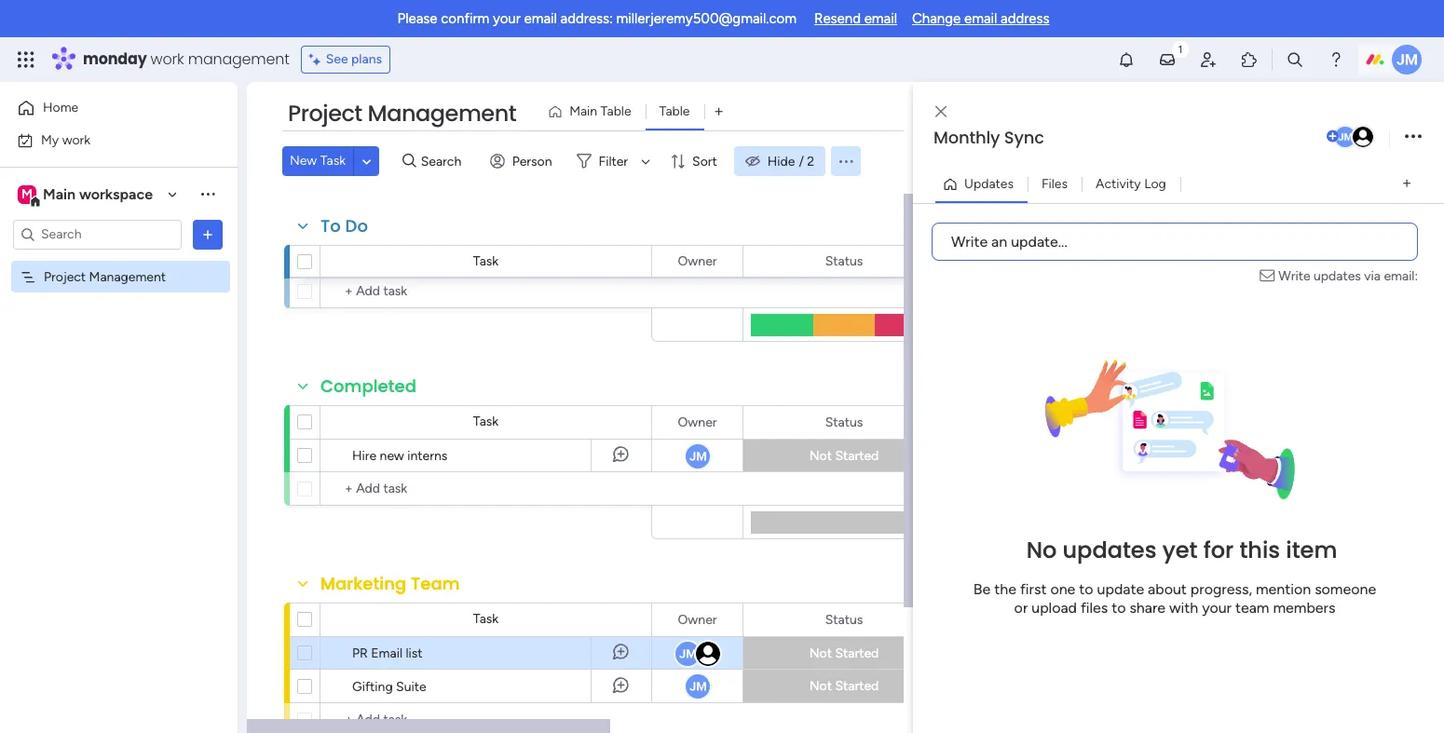 Task type: describe. For each thing, give the bounding box(es) containing it.
suite
[[396, 679, 427, 695]]

yet
[[1163, 535, 1198, 566]]

see plans button
[[301, 46, 391, 74]]

hide
[[768, 153, 795, 169]]

dapulse drag 2 image
[[916, 387, 922, 408]]

pr
[[352, 646, 368, 662]]

main table
[[570, 103, 631, 119]]

for
[[1204, 535, 1234, 566]]

resend email link
[[815, 10, 898, 27]]

resend email
[[815, 10, 898, 27]]

1 horizontal spatial to
[[1112, 599, 1126, 617]]

see plans
[[326, 51, 382, 67]]

Search in workspace field
[[39, 224, 156, 245]]

owner field for do
[[673, 251, 722, 272]]

work for monday
[[151, 48, 184, 70]]

write for write an update...
[[952, 233, 988, 250]]

person button
[[483, 146, 563, 176]]

completed
[[321, 375, 417, 398]]

project management inside project management list box
[[44, 269, 166, 285]]

2 status from the top
[[825, 414, 863, 430]]

write for write updates via email:
[[1279, 268, 1311, 284]]

pr email list
[[352, 646, 423, 662]]

write updates via email:
[[1279, 268, 1419, 284]]

email for resend email
[[865, 10, 898, 27]]

invite members image
[[1199, 50, 1218, 69]]

started for interns
[[835, 448, 879, 464]]

please
[[398, 10, 438, 27]]

email for change email address
[[965, 10, 998, 27]]

close image
[[936, 105, 947, 119]]

change email address
[[912, 10, 1050, 27]]

hire new interns
[[352, 448, 448, 464]]

hire
[[352, 448, 377, 464]]

terryturtle85@gmail.com image
[[1351, 125, 1376, 149]]

my
[[41, 132, 59, 148]]

first
[[1020, 580, 1047, 598]]

filter
[[599, 153, 628, 169]]

main for main workspace
[[43, 185, 76, 203]]

write an update...
[[952, 233, 1068, 250]]

marketing
[[321, 572, 407, 596]]

1 vertical spatial add view image
[[1404, 177, 1411, 191]]

please confirm your email address: millerjeremy500@gmail.com
[[398, 10, 797, 27]]

help image
[[1327, 50, 1346, 69]]

status for team
[[825, 612, 863, 628]]

1 + add task text field from the top
[[330, 281, 481, 303]]

activity log button
[[1082, 169, 1181, 199]]

task for marketing team
[[473, 611, 499, 627]]

0 vertical spatial jeremy miller image
[[1392, 45, 1422, 75]]

1 email from the left
[[524, 10, 557, 27]]

Monthly Sync field
[[929, 126, 1323, 150]]

interns
[[408, 448, 448, 464]]

owner for team
[[678, 612, 717, 628]]

home button
[[11, 93, 200, 123]]

workspace selection element
[[18, 183, 156, 207]]

2 status field from the top
[[821, 412, 868, 433]]

1 image
[[1172, 38, 1189, 59]]

via
[[1365, 268, 1381, 284]]

project inside field
[[288, 98, 362, 129]]

with
[[1170, 599, 1199, 617]]

project management inside project management field
[[288, 98, 516, 129]]

activity log
[[1096, 176, 1167, 192]]

updates
[[965, 176, 1014, 192]]

activity
[[1096, 176, 1141, 192]]

someone
[[1315, 580, 1377, 598]]

monday
[[83, 48, 147, 70]]

notifications image
[[1117, 50, 1136, 69]]

work for my
[[62, 132, 91, 148]]

sync
[[1004, 126, 1045, 149]]

address
[[1001, 10, 1050, 27]]

hide / 2
[[768, 153, 815, 169]]

do
[[345, 214, 368, 238]]

management
[[188, 48, 290, 70]]

main workspace
[[43, 185, 153, 203]]

0 horizontal spatial to
[[1080, 580, 1094, 598]]

management inside list box
[[89, 269, 166, 285]]

members
[[1274, 599, 1336, 617]]

millerjeremy500@gmail.com
[[617, 10, 797, 27]]

files button
[[1028, 169, 1082, 199]]

to do
[[321, 214, 368, 238]]

updates for write
[[1314, 268, 1362, 284]]

list
[[406, 646, 423, 662]]

2 owner from the top
[[678, 414, 717, 430]]

change email address link
[[912, 10, 1050, 27]]

change
[[912, 10, 961, 27]]

arrow down image
[[635, 150, 657, 172]]

started for list
[[835, 646, 879, 662]]

files
[[1081, 599, 1108, 617]]

person
[[512, 153, 552, 169]]

status field for do
[[821, 251, 868, 272]]

see
[[326, 51, 348, 67]]



Task type: locate. For each thing, give the bounding box(es) containing it.
new
[[380, 448, 404, 464]]

one
[[1051, 580, 1076, 598]]

3 email from the left
[[965, 10, 998, 27]]

1 horizontal spatial write
[[1279, 268, 1311, 284]]

v2 search image
[[403, 151, 416, 172]]

3 owner field from the top
[[673, 610, 722, 631]]

0 vertical spatial owner
[[678, 253, 717, 269]]

0 horizontal spatial work
[[62, 132, 91, 148]]

your right confirm
[[493, 10, 521, 27]]

apps image
[[1240, 50, 1259, 69]]

email:
[[1384, 268, 1419, 284]]

0 vertical spatial add view image
[[715, 105, 723, 119]]

2 email from the left
[[865, 10, 898, 27]]

1 table from the left
[[601, 103, 631, 119]]

work right my
[[62, 132, 91, 148]]

monday work management
[[83, 48, 290, 70]]

monthly
[[934, 126, 1000, 149]]

0 vertical spatial status field
[[821, 251, 868, 272]]

option
[[0, 260, 238, 264]]

email left 'address:'
[[524, 10, 557, 27]]

1 vertical spatial project management
[[44, 269, 166, 285]]

main right the workspace icon
[[43, 185, 76, 203]]

write an update... button
[[932, 222, 1419, 260]]

1 vertical spatial started
[[835, 646, 879, 662]]

project management down search in workspace field
[[44, 269, 166, 285]]

2 owner field from the top
[[673, 412, 722, 433]]

2 vertical spatial owner field
[[673, 610, 722, 631]]

not started for list
[[810, 646, 879, 662]]

1 horizontal spatial updates
[[1314, 268, 1362, 284]]

Status field
[[821, 251, 868, 272], [821, 412, 868, 433], [821, 610, 868, 631]]

1 horizontal spatial add view image
[[1404, 177, 1411, 191]]

status for do
[[825, 253, 863, 269]]

upload
[[1032, 599, 1077, 617]]

1 vertical spatial not started
[[810, 646, 879, 662]]

1 vertical spatial to
[[1112, 599, 1126, 617]]

1 status field from the top
[[821, 251, 868, 272]]

updates for no
[[1063, 535, 1157, 566]]

filter button
[[569, 146, 657, 176]]

workspace
[[79, 185, 153, 203]]

project inside list box
[[44, 269, 86, 285]]

table inside main table button
[[601, 103, 631, 119]]

to
[[321, 214, 341, 238]]

your
[[493, 10, 521, 27], [1202, 599, 1232, 617]]

management down search in workspace field
[[89, 269, 166, 285]]

resend
[[815, 10, 861, 27]]

table up filter
[[601, 103, 631, 119]]

mention
[[1256, 580, 1312, 598]]

1 horizontal spatial table
[[659, 103, 690, 119]]

2 vertical spatial not
[[810, 678, 832, 694]]

1 owner field from the top
[[673, 251, 722, 272]]

2 not from the top
[[810, 646, 832, 662]]

0 horizontal spatial email
[[524, 10, 557, 27]]

work inside button
[[62, 132, 91, 148]]

share
[[1130, 599, 1166, 617]]

1 not started from the top
[[810, 448, 879, 464]]

write
[[952, 233, 988, 250], [1279, 268, 1311, 284]]

workspace options image
[[199, 185, 217, 203]]

+ Add task text field
[[330, 281, 481, 303], [330, 478, 481, 500]]

plans
[[351, 51, 382, 67]]

1 horizontal spatial project management
[[288, 98, 516, 129]]

1 vertical spatial write
[[1279, 268, 1311, 284]]

search everything image
[[1286, 50, 1305, 69]]

new
[[290, 153, 317, 169]]

work right 'monday'
[[151, 48, 184, 70]]

dapulse addbtn image
[[1327, 130, 1339, 143]]

1 vertical spatial updates
[[1063, 535, 1157, 566]]

2 vertical spatial status field
[[821, 610, 868, 631]]

email
[[371, 646, 403, 662]]

an
[[992, 233, 1008, 250]]

not for list
[[810, 646, 832, 662]]

gifting
[[352, 679, 393, 695]]

1 vertical spatial owner field
[[673, 412, 722, 433]]

progress,
[[1191, 580, 1253, 598]]

Completed field
[[316, 375, 421, 399]]

email right resend
[[865, 10, 898, 27]]

0 vertical spatial write
[[952, 233, 988, 250]]

1 not from the top
[[810, 448, 832, 464]]

main for main table
[[570, 103, 598, 119]]

Marketing Team field
[[316, 572, 465, 596]]

or
[[1015, 599, 1028, 617]]

0 vertical spatial not started
[[810, 448, 879, 464]]

address:
[[561, 10, 613, 27]]

main inside workspace selection element
[[43, 185, 76, 203]]

0 vertical spatial management
[[368, 98, 516, 129]]

management inside field
[[368, 98, 516, 129]]

0 vertical spatial owner field
[[673, 251, 722, 272]]

project management list box
[[0, 257, 238, 544]]

menu image
[[837, 152, 856, 171]]

update...
[[1011, 233, 1068, 250]]

1 vertical spatial your
[[1202, 599, 1232, 617]]

my work
[[41, 132, 91, 148]]

+ add task text field down do
[[330, 281, 481, 303]]

add view image right table button
[[715, 105, 723, 119]]

confirm
[[441, 10, 490, 27]]

sort
[[693, 153, 717, 169]]

3 owner from the top
[[678, 612, 717, 628]]

updates button
[[936, 169, 1028, 199]]

not started for interns
[[810, 448, 879, 464]]

write left via
[[1279, 268, 1311, 284]]

2 table from the left
[[659, 103, 690, 119]]

0 vertical spatial updates
[[1314, 268, 1362, 284]]

no
[[1027, 535, 1057, 566]]

be
[[974, 580, 991, 598]]

1 horizontal spatial work
[[151, 48, 184, 70]]

1 vertical spatial work
[[62, 132, 91, 148]]

1 vertical spatial status
[[825, 414, 863, 430]]

0 vertical spatial your
[[493, 10, 521, 27]]

table
[[601, 103, 631, 119], [659, 103, 690, 119]]

jeremy miller image left options icon
[[1334, 125, 1358, 149]]

team
[[411, 572, 460, 596]]

2 + add task text field from the top
[[330, 478, 481, 500]]

1 horizontal spatial management
[[368, 98, 516, 129]]

1 vertical spatial not
[[810, 646, 832, 662]]

management
[[368, 98, 516, 129], [89, 269, 166, 285]]

new task button
[[282, 146, 353, 176]]

1 horizontal spatial email
[[865, 10, 898, 27]]

update
[[1097, 580, 1145, 598]]

To Do field
[[316, 214, 373, 239]]

1 status from the top
[[825, 253, 863, 269]]

0 vertical spatial status
[[825, 253, 863, 269]]

0 vertical spatial work
[[151, 48, 184, 70]]

1 owner from the top
[[678, 253, 717, 269]]

jeremy miller image right the help image
[[1392, 45, 1422, 75]]

Owner field
[[673, 251, 722, 272], [673, 412, 722, 433], [673, 610, 722, 631]]

0 horizontal spatial write
[[952, 233, 988, 250]]

add view image
[[715, 105, 723, 119], [1404, 177, 1411, 191]]

owner field for team
[[673, 610, 722, 631]]

2 vertical spatial not started
[[810, 678, 879, 694]]

Search field
[[416, 148, 472, 174]]

not for interns
[[810, 448, 832, 464]]

main table button
[[541, 97, 645, 127]]

task for completed
[[473, 414, 499, 430]]

2 horizontal spatial email
[[965, 10, 998, 27]]

3 status from the top
[[825, 612, 863, 628]]

to down update
[[1112, 599, 1126, 617]]

0 horizontal spatial main
[[43, 185, 76, 203]]

0 horizontal spatial project
[[44, 269, 86, 285]]

updates up update
[[1063, 535, 1157, 566]]

3 status field from the top
[[821, 610, 868, 631]]

0 horizontal spatial management
[[89, 269, 166, 285]]

0 horizontal spatial add view image
[[715, 105, 723, 119]]

email
[[524, 10, 557, 27], [865, 10, 898, 27], [965, 10, 998, 27]]

m
[[21, 186, 33, 202]]

monthly sync
[[934, 126, 1045, 149]]

write left an at the top of page
[[952, 233, 988, 250]]

main inside main table button
[[570, 103, 598, 119]]

add view image down options icon
[[1404, 177, 1411, 191]]

0 vertical spatial + add task text field
[[330, 281, 481, 303]]

project up new task
[[288, 98, 362, 129]]

1 vertical spatial project
[[44, 269, 86, 285]]

2
[[807, 153, 815, 169]]

+ add task text field down hire new interns
[[330, 478, 481, 500]]

owner for do
[[678, 253, 717, 269]]

1 vertical spatial owner
[[678, 414, 717, 430]]

team
[[1236, 599, 1270, 617]]

3 not started from the top
[[810, 678, 879, 694]]

1 horizontal spatial your
[[1202, 599, 1232, 617]]

0 horizontal spatial project management
[[44, 269, 166, 285]]

0 vertical spatial started
[[835, 448, 879, 464]]

be the first one to update about progress, mention someone or upload files to share with your team members
[[974, 580, 1377, 617]]

write inside button
[[952, 233, 988, 250]]

0 horizontal spatial table
[[601, 103, 631, 119]]

1 horizontal spatial project
[[288, 98, 362, 129]]

options image
[[199, 225, 217, 244]]

0 horizontal spatial jeremy miller image
[[1334, 125, 1358, 149]]

0 vertical spatial not
[[810, 448, 832, 464]]

2 started from the top
[[835, 646, 879, 662]]

project down search in workspace field
[[44, 269, 86, 285]]

3 not from the top
[[810, 678, 832, 694]]

item
[[1286, 535, 1338, 566]]

0 horizontal spatial updates
[[1063, 535, 1157, 566]]

0 horizontal spatial your
[[493, 10, 521, 27]]

task for to do
[[473, 254, 499, 269]]

about
[[1148, 580, 1187, 598]]

management up search field
[[368, 98, 516, 129]]

1 vertical spatial jeremy miller image
[[1334, 125, 1358, 149]]

Project Management field
[[283, 98, 521, 130]]

not started
[[810, 448, 879, 464], [810, 646, 879, 662], [810, 678, 879, 694]]

2 vertical spatial started
[[835, 678, 879, 694]]

gifting suite
[[352, 679, 427, 695]]

my work button
[[11, 125, 200, 155]]

project management up v2 search image on the left top
[[288, 98, 516, 129]]

workspace image
[[18, 184, 36, 205]]

status
[[825, 253, 863, 269], [825, 414, 863, 430], [825, 612, 863, 628]]

no updates yet for this item
[[1027, 535, 1338, 566]]

home
[[43, 100, 78, 116]]

0 vertical spatial to
[[1080, 580, 1094, 598]]

status field for team
[[821, 610, 868, 631]]

email right change
[[965, 10, 998, 27]]

this
[[1240, 535, 1281, 566]]

3 started from the top
[[835, 678, 879, 694]]

1 started from the top
[[835, 448, 879, 464]]

0 vertical spatial project management
[[288, 98, 516, 129]]

task inside button
[[320, 153, 346, 169]]

new task
[[290, 153, 346, 169]]

jeremy miller image
[[1392, 45, 1422, 75], [1334, 125, 1358, 149]]

table inside table button
[[659, 103, 690, 119]]

table up sort popup button
[[659, 103, 690, 119]]

not
[[810, 448, 832, 464], [810, 646, 832, 662], [810, 678, 832, 694]]

updates left via
[[1314, 268, 1362, 284]]

sort button
[[663, 146, 729, 176]]

1 vertical spatial management
[[89, 269, 166, 285]]

2 vertical spatial status
[[825, 612, 863, 628]]

2 not started from the top
[[810, 646, 879, 662]]

the
[[995, 580, 1017, 598]]

1 vertical spatial + add task text field
[[330, 478, 481, 500]]

your inside 'be the first one to update about progress, mention someone or upload files to share with your team members'
[[1202, 599, 1232, 617]]

work
[[151, 48, 184, 70], [62, 132, 91, 148]]

to up files
[[1080, 580, 1094, 598]]

updates
[[1314, 268, 1362, 284], [1063, 535, 1157, 566]]

1 horizontal spatial main
[[570, 103, 598, 119]]

main up "filter" popup button
[[570, 103, 598, 119]]

angle down image
[[362, 154, 371, 168]]

project
[[288, 98, 362, 129], [44, 269, 86, 285]]

1 horizontal spatial jeremy miller image
[[1392, 45, 1422, 75]]

/
[[799, 153, 804, 169]]

2 vertical spatial owner
[[678, 612, 717, 628]]

log
[[1145, 176, 1167, 192]]

0 vertical spatial project
[[288, 98, 362, 129]]

1 vertical spatial status field
[[821, 412, 868, 433]]

options image
[[1405, 124, 1422, 150]]

0 vertical spatial main
[[570, 103, 598, 119]]

1 vertical spatial main
[[43, 185, 76, 203]]

select product image
[[17, 50, 35, 69]]

your down "progress,"
[[1202, 599, 1232, 617]]

files
[[1042, 176, 1068, 192]]

inbox image
[[1158, 50, 1177, 69]]

marketing team
[[321, 572, 460, 596]]

envelope o image
[[1260, 266, 1279, 286]]



Task type: vqa. For each thing, say whether or not it's contained in the screenshot.
column header to the right
no



